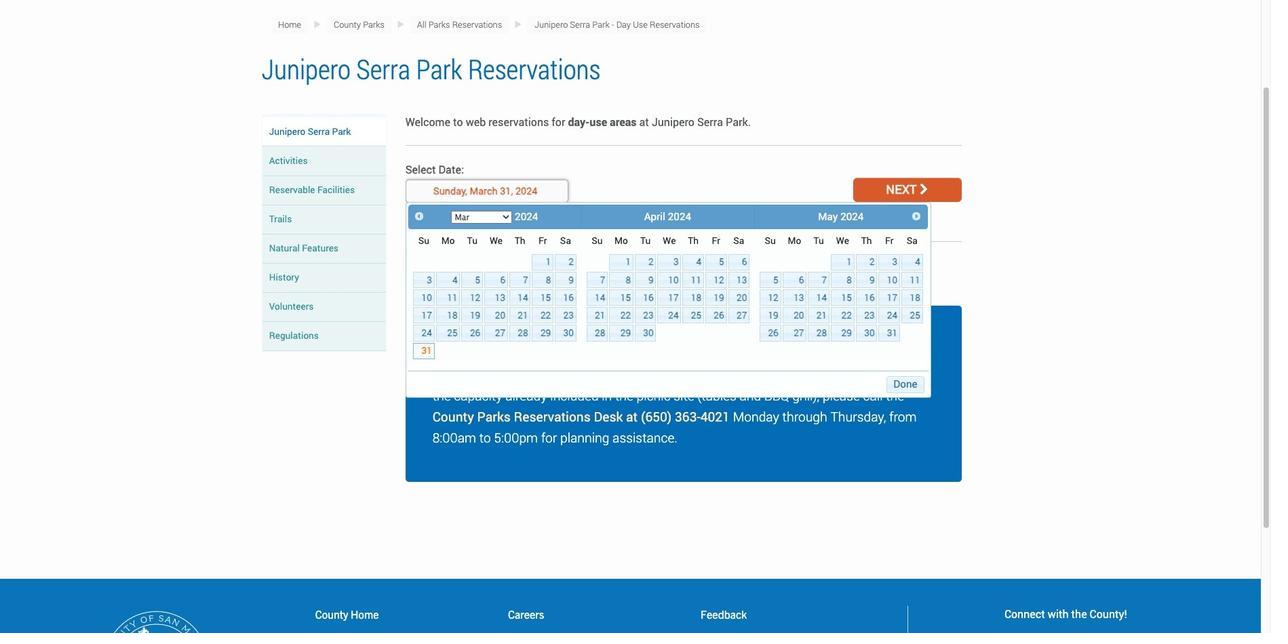 Task type: locate. For each thing, give the bounding box(es) containing it.
chevron right image
[[920, 184, 929, 196]]

None text field
[[405, 180, 568, 203]]



Task type: vqa. For each thing, say whether or not it's contained in the screenshot.
chevron right 'IMAGE'
yes



